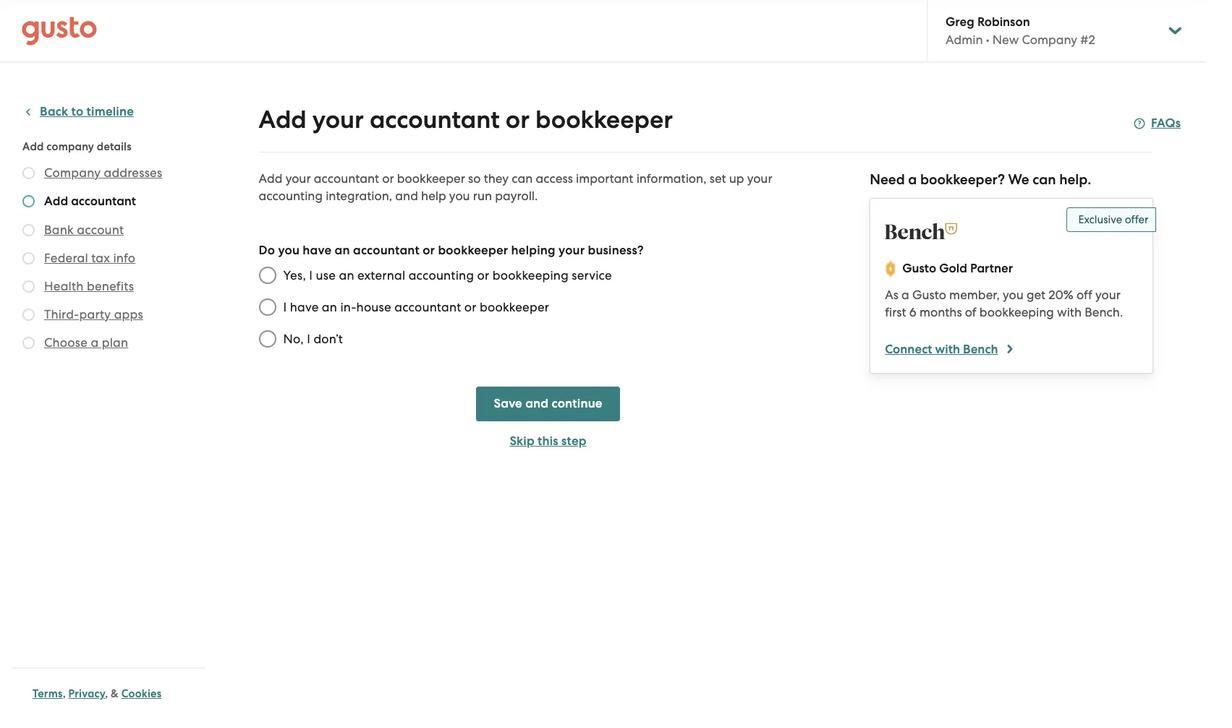 Task type: vqa. For each thing, say whether or not it's contained in the screenshot.
the Federal tax setup
no



Task type: locate. For each thing, give the bounding box(es) containing it.
bench.
[[1085, 305, 1123, 320]]

third-party apps
[[44, 307, 143, 322]]

federal tax info
[[44, 251, 135, 266]]

3 check image from the top
[[22, 224, 35, 237]]

check image left health
[[22, 281, 35, 293]]

0 vertical spatial gusto
[[902, 261, 936, 276]]

have up use
[[303, 243, 332, 258]]

third-
[[44, 307, 79, 322]]

have up the no, i don't
[[290, 300, 319, 315]]

2 vertical spatial you
[[1003, 288, 1024, 302]]

a for need
[[908, 171, 917, 188]]

add inside add your accountant or bookkeeper so they can access important information, set up your accounting integration, and help you run payroll.
[[259, 171, 282, 186]]

bookkeeper up important on the top
[[535, 105, 673, 135]]

payroll.
[[495, 189, 538, 203]]

house
[[356, 300, 391, 315]]

1 horizontal spatial ,
[[105, 688, 108, 701]]

0 horizontal spatial bookkeeping
[[492, 268, 569, 283]]

4 check image from the top
[[22, 253, 35, 265]]

as a gusto member, you get 20% off your first 6 months of bookkeeping with bench.
[[885, 288, 1123, 320]]

bookkeeper down helping on the left top
[[480, 300, 549, 315]]

0 vertical spatial check image
[[22, 309, 35, 321]]

gusto up months
[[912, 288, 946, 302]]

addresses
[[104, 166, 162, 180]]

you left get
[[1003, 288, 1024, 302]]

add accountant list
[[22, 164, 200, 355]]

gusto right 'gold badge' image
[[902, 261, 936, 276]]

robinson
[[977, 14, 1030, 30]]

or up "integration,"
[[382, 171, 394, 186]]

your
[[312, 105, 364, 135], [286, 171, 311, 186], [747, 171, 772, 186], [559, 243, 585, 258], [1095, 288, 1121, 302]]

connect
[[885, 342, 932, 357]]

up
[[729, 171, 744, 186]]

0 vertical spatial company
[[1022, 33, 1077, 47]]

0 vertical spatial have
[[303, 243, 332, 258]]

, left &
[[105, 688, 108, 701]]

company
[[1022, 33, 1077, 47], [44, 166, 101, 180]]

service
[[572, 268, 612, 283]]

accountant inside add your accountant or bookkeeper so they can access important information, set up your accounting integration, and help you run payroll.
[[314, 171, 379, 186]]

check image
[[22, 167, 35, 179], [22, 195, 35, 208], [22, 224, 35, 237], [22, 253, 35, 265], [22, 281, 35, 293]]

company down company
[[44, 166, 101, 180]]

1 horizontal spatial and
[[525, 396, 549, 412]]

no, i don't
[[283, 332, 343, 347]]

back to timeline
[[40, 104, 134, 119]]

accountant
[[370, 105, 500, 135], [314, 171, 379, 186], [71, 194, 136, 209], [353, 243, 420, 258], [394, 300, 461, 315]]

1 horizontal spatial company
[[1022, 33, 1077, 47]]

i for no,
[[307, 332, 310, 347]]

check image left federal
[[22, 253, 35, 265]]

timeline
[[86, 104, 134, 119]]

a for as
[[902, 288, 909, 302]]

2 can from the left
[[1033, 171, 1056, 188]]

#2
[[1080, 33, 1095, 47]]

1 vertical spatial with
[[935, 342, 960, 357]]

a right the as
[[902, 288, 909, 302]]

0 vertical spatial a
[[908, 171, 917, 188]]

1 vertical spatial a
[[902, 288, 909, 302]]

0 horizontal spatial can
[[512, 171, 533, 186]]

1 vertical spatial and
[[525, 396, 549, 412]]

bookkeeping down get
[[980, 305, 1054, 320]]

0 vertical spatial with
[[1057, 305, 1082, 320]]

check image left bank
[[22, 224, 35, 237]]

bookkeeping
[[492, 268, 569, 283], [980, 305, 1054, 320]]

you right do
[[278, 243, 300, 258]]

a for choose
[[91, 336, 99, 350]]

bank
[[44, 223, 74, 237]]

bank account
[[44, 223, 124, 237]]

federal tax info button
[[44, 250, 135, 267]]

accountant up "integration,"
[[314, 171, 379, 186]]

2 vertical spatial an
[[322, 300, 337, 315]]

with down 20%
[[1057, 305, 1082, 320]]

accountant up the so
[[370, 105, 500, 135]]

step
[[562, 434, 587, 449]]

and right save
[[525, 396, 549, 412]]

faqs button
[[1134, 115, 1181, 132]]

privacy link
[[68, 688, 105, 701]]

1 vertical spatial company
[[44, 166, 101, 180]]

can
[[512, 171, 533, 186], [1033, 171, 1056, 188]]

1 vertical spatial you
[[278, 243, 300, 258]]

or down "yes, i use an external accounting or bookkeeping service"
[[464, 300, 477, 315]]

a inside as a gusto member, you get 20% off your first 6 months of bookkeeping with bench.
[[902, 288, 909, 302]]

with left bench
[[935, 342, 960, 357]]

0 vertical spatial i
[[309, 268, 313, 283]]

offer
[[1125, 213, 1149, 226]]

terms
[[33, 688, 63, 701]]

get
[[1027, 288, 1045, 302]]

they
[[484, 171, 509, 186]]

an up use
[[335, 243, 350, 258]]

terms , privacy , & cookies
[[33, 688, 162, 701]]

can right we
[[1033, 171, 1056, 188]]

accounting inside add your accountant or bookkeeper so they can access important information, set up your accounting integration, and help you run payroll.
[[259, 189, 323, 203]]

skip
[[510, 434, 535, 449]]

company left #2
[[1022, 33, 1077, 47]]

bookkeeper up 'help' at the left top of the page
[[397, 171, 465, 186]]

, left the privacy 'link'
[[63, 688, 66, 701]]

an right use
[[339, 268, 354, 283]]

check image left third- at the top of page
[[22, 309, 35, 321]]

benefits
[[87, 279, 134, 294]]

and
[[395, 189, 418, 203], [525, 396, 549, 412]]

2 horizontal spatial you
[[1003, 288, 1024, 302]]

or inside add your accountant or bookkeeper so they can access important information, set up your accounting integration, and help you run payroll.
[[382, 171, 394, 186]]

helping
[[511, 243, 556, 258]]

1 vertical spatial bookkeeping
[[980, 305, 1054, 320]]

&
[[111, 688, 119, 701]]

can up payroll.
[[512, 171, 533, 186]]

and inside add your accountant or bookkeeper so they can access important information, set up your accounting integration, and help you run payroll.
[[395, 189, 418, 203]]

check image left add accountant
[[22, 195, 35, 208]]

1 horizontal spatial with
[[1057, 305, 1082, 320]]

a left plan at left
[[91, 336, 99, 350]]

0 vertical spatial accounting
[[259, 189, 323, 203]]

company inside greg robinson admin • new company #2
[[1022, 33, 1077, 47]]

faqs
[[1151, 116, 1181, 131]]

choose a plan button
[[44, 334, 128, 352]]

accounting up do
[[259, 189, 323, 203]]

details
[[97, 140, 131, 153]]

0 horizontal spatial ,
[[63, 688, 66, 701]]

a right need
[[908, 171, 917, 188]]

check image for bank
[[22, 224, 35, 237]]

exclusive offer
[[1078, 213, 1149, 226]]

save and continue button
[[476, 387, 620, 422]]

0 horizontal spatial accounting
[[259, 189, 323, 203]]

new
[[993, 33, 1019, 47]]

2 check image from the top
[[22, 337, 35, 349]]

5 check image from the top
[[22, 281, 35, 293]]

a inside choose a plan button
[[91, 336, 99, 350]]

add for add your accountant or bookkeeper
[[259, 105, 307, 135]]

1 horizontal spatial bookkeeping
[[980, 305, 1054, 320]]

as
[[885, 288, 899, 302]]

accounting down do you have an accountant or bookkeeper helping your business?
[[409, 268, 474, 283]]

terms link
[[33, 688, 63, 701]]

home image
[[22, 16, 97, 45]]

1 horizontal spatial you
[[449, 189, 470, 203]]

,
[[63, 688, 66, 701], [105, 688, 108, 701]]

connect with bench
[[885, 342, 998, 357]]

with inside as a gusto member, you get 20% off your first 6 months of bookkeeping with bench.
[[1057, 305, 1082, 320]]

and left 'help' at the left top of the page
[[395, 189, 418, 203]]

bookkeeping inside as a gusto member, you get 20% off your first 6 months of bookkeeping with bench.
[[980, 305, 1054, 320]]

account
[[77, 223, 124, 237]]

2 vertical spatial a
[[91, 336, 99, 350]]

check image left choose
[[22, 337, 35, 349]]

you down the so
[[449, 189, 470, 203]]

i right no,
[[307, 332, 310, 347]]

accountant up external
[[353, 243, 420, 258]]

yes,
[[283, 268, 306, 283]]

bookkeeping down helping on the left top
[[492, 268, 569, 283]]

check image for federal
[[22, 253, 35, 265]]

accounting
[[259, 189, 323, 203], [409, 268, 474, 283]]

or up "yes, i use an external accounting or bookkeeping service"
[[423, 243, 435, 258]]

0 vertical spatial an
[[335, 243, 350, 258]]

accountant down "yes, i use an external accounting or bookkeeping service"
[[394, 300, 461, 315]]

i
[[309, 268, 313, 283], [283, 300, 287, 315], [307, 332, 310, 347]]

1 vertical spatial an
[[339, 268, 354, 283]]

1 vertical spatial check image
[[22, 337, 35, 349]]

2 , from the left
[[105, 688, 108, 701]]

check image down the add company details at the top of page
[[22, 167, 35, 179]]

0 horizontal spatial company
[[44, 166, 101, 180]]

important
[[576, 171, 633, 186]]

back
[[40, 104, 68, 119]]

with
[[1057, 305, 1082, 320], [935, 342, 960, 357]]

you
[[449, 189, 470, 203], [278, 243, 300, 258], [1003, 288, 1024, 302]]

accountant down company addresses
[[71, 194, 136, 209]]

bookkeeper up "yes, i use an external accounting or bookkeeping service"
[[438, 243, 508, 258]]

have
[[303, 243, 332, 258], [290, 300, 319, 315]]

0 horizontal spatial with
[[935, 342, 960, 357]]

check image
[[22, 309, 35, 321], [22, 337, 35, 349]]

2 vertical spatial i
[[307, 332, 310, 347]]

greg
[[946, 14, 974, 30]]

1 check image from the top
[[22, 309, 35, 321]]

0 vertical spatial you
[[449, 189, 470, 203]]

an for accountant
[[335, 243, 350, 258]]

0 horizontal spatial and
[[395, 189, 418, 203]]

choose a plan
[[44, 336, 128, 350]]

business?
[[588, 243, 644, 258]]

i left use
[[309, 268, 313, 283]]

1 can from the left
[[512, 171, 533, 186]]

an left in-
[[322, 300, 337, 315]]

1 check image from the top
[[22, 167, 35, 179]]

0 vertical spatial and
[[395, 189, 418, 203]]

1 vertical spatial accounting
[[409, 268, 474, 283]]

Yes, I use an external accounting or bookkeeping service radio
[[251, 260, 283, 292]]

add inside list
[[44, 194, 68, 209]]

6
[[909, 305, 917, 320]]

1 vertical spatial gusto
[[912, 288, 946, 302]]

i up no,
[[283, 300, 287, 315]]

a
[[908, 171, 917, 188], [902, 288, 909, 302], [91, 336, 99, 350]]

bookkeeper inside add your accountant or bookkeeper so they can access important information, set up your accounting integration, and help you run payroll.
[[397, 171, 465, 186]]

1 horizontal spatial can
[[1033, 171, 1056, 188]]

or
[[506, 105, 530, 135], [382, 171, 394, 186], [423, 243, 435, 258], [477, 268, 489, 283], [464, 300, 477, 315]]

can inside add your accountant or bookkeeper so they can access important information, set up your accounting integration, and help you run payroll.
[[512, 171, 533, 186]]

this
[[538, 434, 558, 449]]



Task type: describe. For each thing, give the bounding box(es) containing it.
first
[[885, 305, 906, 320]]

2 check image from the top
[[22, 195, 35, 208]]

access
[[536, 171, 573, 186]]

party
[[79, 307, 111, 322]]

need
[[870, 171, 905, 188]]

skip this step button
[[476, 433, 620, 451]]

third-party apps button
[[44, 306, 143, 323]]

health
[[44, 279, 84, 294]]

add company details
[[22, 140, 131, 153]]

member,
[[949, 288, 1000, 302]]

and inside save and continue button
[[525, 396, 549, 412]]

exclusive
[[1078, 213, 1122, 226]]

1 vertical spatial have
[[290, 300, 319, 315]]

to
[[71, 104, 83, 119]]

check image for health
[[22, 281, 35, 293]]

tax
[[91, 251, 110, 266]]

0 horizontal spatial you
[[278, 243, 300, 258]]

company addresses
[[44, 166, 162, 180]]

add your accountant or bookkeeper so they can access important information, set up your accounting integration, and help you run payroll.
[[259, 171, 772, 203]]

add for add your accountant or bookkeeper so they can access important information, set up your accounting integration, and help you run payroll.
[[259, 171, 282, 186]]

privacy
[[68, 688, 105, 701]]

1 , from the left
[[63, 688, 66, 701]]

0 vertical spatial bookkeeping
[[492, 268, 569, 283]]

cookies
[[121, 688, 162, 701]]

save
[[494, 396, 522, 412]]

continue
[[552, 396, 602, 412]]

don't
[[314, 332, 343, 347]]

I have an in-house accountant or bookkeeper radio
[[251, 292, 283, 323]]

gold
[[939, 261, 967, 276]]

partner
[[970, 261, 1013, 276]]

you inside add your accountant or bookkeeper so they can access important information, set up your accounting integration, and help you run payroll.
[[449, 189, 470, 203]]

add for add accountant
[[44, 194, 68, 209]]

help.
[[1059, 171, 1091, 188]]

add your accountant or bookkeeper
[[259, 105, 673, 135]]

company
[[47, 140, 94, 153]]

set
[[710, 171, 726, 186]]

yes, i use an external accounting or bookkeeping service
[[283, 268, 612, 283]]

add accountant
[[44, 194, 136, 209]]

i for yes,
[[309, 268, 313, 283]]

save and continue
[[494, 396, 602, 412]]

company addresses button
[[44, 164, 162, 182]]

months
[[920, 305, 962, 320]]

we
[[1008, 171, 1029, 188]]

accountant inside list
[[71, 194, 136, 209]]

of
[[965, 305, 977, 320]]

gold badge image
[[885, 260, 897, 278]]

or down do you have an accountant or bookkeeper helping your business?
[[477, 268, 489, 283]]

do
[[259, 243, 275, 258]]

add for add company details
[[22, 140, 44, 153]]

plan
[[102, 336, 128, 350]]

20%
[[1048, 288, 1073, 302]]

cookies button
[[121, 686, 162, 703]]

health benefits
[[44, 279, 134, 294]]

admin
[[946, 33, 983, 47]]

info
[[113, 251, 135, 266]]

do you have an accountant or bookkeeper helping your business?
[[259, 243, 644, 258]]

company inside button
[[44, 166, 101, 180]]

run
[[473, 189, 492, 203]]

check image for company
[[22, 167, 35, 179]]

•
[[986, 33, 990, 47]]

you inside as a gusto member, you get 20% off your first 6 months of bookkeeping with bench.
[[1003, 288, 1024, 302]]

off
[[1077, 288, 1092, 302]]

integration,
[[326, 189, 392, 203]]

bank account button
[[44, 221, 124, 239]]

your inside as a gusto member, you get 20% off your first 6 months of bookkeeping with bench.
[[1095, 288, 1121, 302]]

apps
[[114, 307, 143, 322]]

1 vertical spatial i
[[283, 300, 287, 315]]

need a bookkeeper? we can help.
[[870, 171, 1091, 188]]

federal
[[44, 251, 88, 266]]

external
[[357, 268, 405, 283]]

bench
[[963, 342, 998, 357]]

gusto inside as a gusto member, you get 20% off your first 6 months of bookkeeping with bench.
[[912, 288, 946, 302]]

health benefits button
[[44, 278, 134, 295]]

no,
[[283, 332, 304, 347]]

gusto gold partner
[[902, 261, 1013, 276]]

or up they
[[506, 105, 530, 135]]

check image for choose
[[22, 337, 35, 349]]

information,
[[636, 171, 707, 186]]

1 horizontal spatial accounting
[[409, 268, 474, 283]]

No, I don't radio
[[251, 323, 283, 355]]

help
[[421, 189, 446, 203]]

greg robinson admin • new company #2
[[946, 14, 1095, 47]]

so
[[468, 171, 481, 186]]

bookkeeper?
[[920, 171, 1005, 188]]

choose
[[44, 336, 88, 350]]

use
[[316, 268, 336, 283]]

check image for third-
[[22, 309, 35, 321]]

an for external
[[339, 268, 354, 283]]

skip this step
[[510, 434, 587, 449]]

i have an in-house accountant or bookkeeper
[[283, 300, 549, 315]]

back to timeline button
[[22, 103, 134, 121]]

in-
[[340, 300, 356, 315]]



